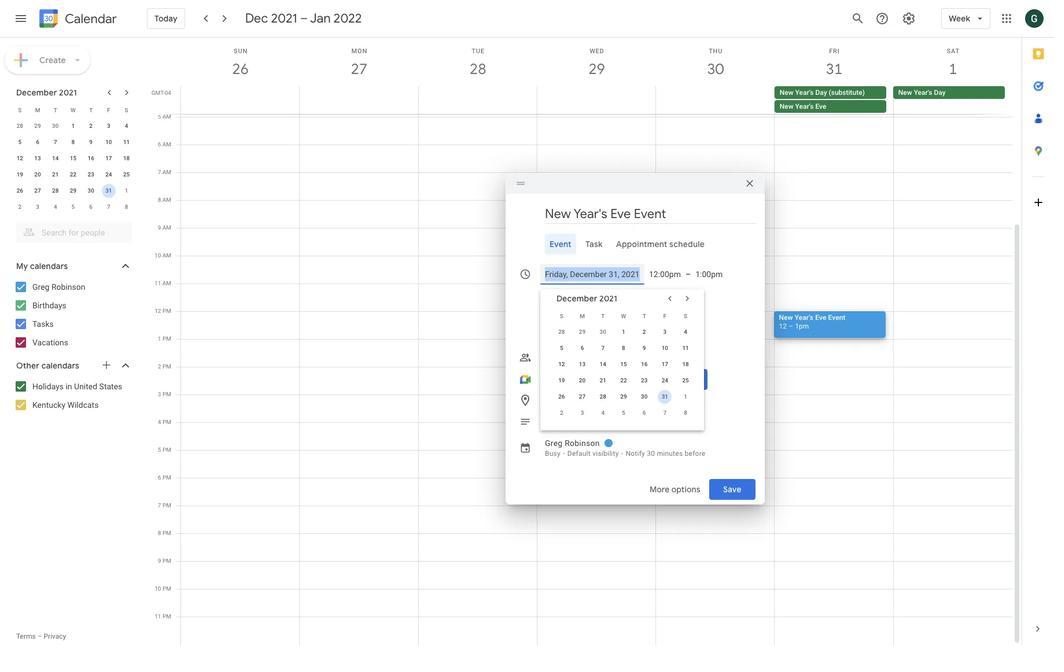 Task type: describe. For each thing, give the bounding box(es) containing it.
1 horizontal spatial 2021
[[271, 10, 297, 27]]

22 for the 22 element corresponding to the bottommost 10 element 16 'element'
[[621, 377, 627, 384]]

27 element for 14 'element' associated with the bottommost 10 element 16 'element'
[[576, 390, 590, 404]]

31 cell for 16 'element' related to top 10 element's 23 element's 24 element
[[100, 183, 118, 199]]

settings menu image
[[902, 12, 916, 25]]

0 vertical spatial 31
[[826, 60, 842, 79]]

28 element for january 4 element related to 27 element for 14 'element' related to 16 'element' related to top 10 element
[[48, 184, 62, 198]]

27 link
[[346, 56, 373, 83]]

fri 31
[[826, 47, 842, 79]]

25 element for top 10 element
[[120, 168, 133, 182]]

4 cell from the left
[[537, 86, 656, 114]]

– inside new year's eve event 12 – 1pm
[[789, 322, 794, 331]]

Start date text field
[[545, 267, 640, 281]]

24 for the 25 "element" related to top 10 element
[[105, 171, 112, 178]]

1 horizontal spatial tab list
[[1023, 38, 1055, 613]]

5 cell from the left
[[656, 86, 775, 114]]

0 vertical spatial 26
[[232, 60, 248, 79]]

event inside new year's eve event 12 – 1pm
[[829, 314, 846, 322]]

pm for 5 pm
[[163, 447, 171, 453]]

5 am
[[158, 113, 171, 120]]

calendar element
[[37, 7, 117, 32]]

9 am
[[158, 225, 171, 231]]

6 am
[[158, 141, 171, 148]]

Add title text field
[[545, 205, 756, 223]]

find a time button
[[541, 326, 592, 347]]

1 horizontal spatial december 2021 grid
[[552, 308, 696, 421]]

visibility
[[593, 450, 619, 458]]

today
[[155, 13, 178, 24]]

25 element for the bottommost 10 element
[[679, 374, 693, 388]]

january 2 element for 26 element corresponding to 13 element corresponding to 14 'element' associated with the bottommost 10 element 16 'element' 19 element
[[555, 406, 569, 420]]

guests
[[562, 353, 587, 362]]

17 for top 10 element
[[105, 155, 112, 161]]

12 inside new year's eve event 12 – 1pm
[[779, 322, 787, 331]]

find
[[545, 332, 562, 342]]

1 link
[[940, 56, 967, 83]]

january 7 element for 31 element corresponding to 24 element associated with the bottommost 10 element 16 'element' 23 element
[[658, 406, 672, 420]]

other calendars button
[[2, 357, 144, 375]]

add guests button
[[541, 347, 756, 368]]

11 pm
[[155, 614, 171, 620]]

26 for rightmost december 2021 grid
[[559, 394, 565, 400]]

14 element for 16 'element' related to top 10 element
[[48, 152, 62, 166]]

wed 29
[[588, 47, 605, 79]]

17 for the bottommost 10 element
[[662, 361, 669, 368]]

appointment schedule button
[[612, 234, 710, 255]]

notify
[[626, 450, 645, 458]]

time
[[594, 291, 612, 300]]

mon 27
[[350, 47, 368, 79]]

30 element for the bottommost 10 element 16 'element' 23 element
[[638, 390, 652, 404]]

dec
[[245, 10, 268, 27]]

task button
[[581, 234, 607, 255]]

27 for 14 'element' associated with the bottommost 10 element 16 'element'
[[579, 394, 586, 400]]

5 pm
[[158, 447, 171, 453]]

1pm
[[795, 322, 809, 331]]

1 cell from the left
[[181, 86, 300, 114]]

0 vertical spatial 10 element
[[102, 135, 116, 149]]

am for 7 am
[[162, 169, 171, 175]]

23 for 16 'element' related to top 10 element's 23 element
[[88, 171, 94, 178]]

calendar heading
[[63, 11, 117, 27]]

november 30 element for 14 'element' related to 16 'element' related to top 10 element
[[48, 119, 62, 133]]

26 element for 13 element corresponding to 14 'element' associated with the bottommost 10 element 16 'element' 19 element
[[555, 390, 569, 404]]

new year's day (substitute) new year's eve
[[780, 89, 865, 111]]

1 vertical spatial greg robinson
[[545, 439, 600, 448]]

all
[[561, 291, 570, 300]]

tasks
[[32, 320, 54, 329]]

31 for top 10 element
[[105, 188, 112, 194]]

f for the bottommost 10 element
[[664, 313, 667, 319]]

11 for 11 pm
[[155, 614, 161, 620]]

calendars for other calendars
[[41, 361, 79, 371]]

pm for 2 pm
[[163, 363, 171, 370]]

today button
[[147, 5, 185, 32]]

– right terms at the bottom left of the page
[[37, 633, 42, 641]]

kentucky wildcats
[[32, 401, 99, 410]]

27 inside mon 27
[[350, 60, 367, 79]]

gmt-04
[[152, 90, 171, 96]]

21 for 14 'element' associated with the bottommost 10 element 16 'element'
[[600, 377, 607, 384]]

m for 14 'element' related to 16 'element' related to top 10 element
[[35, 107, 40, 113]]

mon
[[352, 47, 368, 55]]

january 6 element for 30 element associated with 16 'element' related to top 10 element's 23 element
[[84, 200, 98, 214]]

sun 26
[[232, 47, 248, 79]]

default
[[568, 450, 591, 458]]

13 element for 14 'element' related to 16 'element' related to top 10 element
[[31, 152, 45, 166]]

terms – privacy
[[16, 633, 66, 641]]

25 for the 25 "element" related to top 10 element
[[123, 171, 130, 178]]

21 element for 28 element corresponding to january 4 element related to 27 element for 14 'element' related to 16 'element' related to top 10 element
[[48, 168, 62, 182]]

week
[[949, 13, 971, 24]]

am for 6 am
[[162, 141, 171, 148]]

29 element for january 5 element related to january 4 element related to 27 element for 14 'element' related to 16 'element' related to top 10 element
[[66, 184, 80, 198]]

23 element for 16 'element' related to top 10 element
[[84, 168, 98, 182]]

other
[[16, 361, 39, 371]]

sat 1
[[947, 47, 960, 79]]

robinson inside my calendars list
[[51, 282, 85, 292]]

10 for 10 pm
[[155, 586, 161, 592]]

january 6 element for 30 element for the bottommost 10 element 16 'element' 23 element
[[638, 406, 652, 420]]

new year's day button
[[894, 86, 1005, 99]]

18 element for the 25 "element" associated with the bottommost 10 element
[[679, 358, 693, 372]]

28 element for january 4 element for 27 element corresponding to 14 'element' associated with the bottommost 10 element 16 'element'
[[596, 390, 610, 404]]

2021 for rightmost december 2021 grid
[[600, 293, 618, 304]]

12 pm
[[155, 308, 171, 314]]

birthdays
[[32, 301, 66, 310]]

a
[[564, 332, 568, 342]]

year's for new year's eve event 12 – 1pm
[[795, 314, 814, 322]]

17 element for the bottommost 10 element
[[658, 358, 672, 372]]

am for 9 am
[[162, 225, 171, 231]]

busy
[[545, 450, 561, 458]]

add guests
[[545, 353, 587, 362]]

11 element for top 10 element
[[120, 135, 133, 149]]

kentucky
[[32, 401, 65, 410]]

23 for the bottommost 10 element 16 'element' 23 element
[[641, 377, 648, 384]]

united
[[74, 382, 97, 391]]

pm for 4 pm
[[163, 419, 171, 425]]

before
[[685, 450, 706, 458]]

9 pm
[[158, 558, 171, 564]]

(substitute)
[[829, 89, 865, 97]]

4 pm
[[158, 419, 171, 425]]

new year's day (substitute) button
[[775, 86, 887, 99]]

1 vertical spatial robinson
[[565, 439, 600, 448]]

28 link
[[465, 56, 492, 83]]

am for 10 am
[[162, 252, 171, 259]]

24 element for the bottommost 10 element 16 'element' 23 element
[[658, 374, 672, 388]]

tab list containing event
[[515, 234, 756, 255]]

19 for 13 element corresponding to 14 'element' associated with the bottommost 10 element 16 'element' 19 element
[[559, 377, 565, 384]]

november 30 element for 14 'element' associated with the bottommost 10 element 16 'element'
[[596, 325, 610, 339]]

fri
[[830, 47, 840, 55]]

16 for 16 'element' related to top 10 element
[[88, 155, 94, 161]]

pm for 6 pm
[[163, 475, 171, 481]]

20 for 13 element corresponding to 14 'element' related to 16 'element' related to top 10 element
[[34, 171, 41, 178]]

calendars for my calendars
[[30, 261, 68, 271]]

27 element for 14 'element' related to 16 'element' related to top 10 element
[[31, 184, 45, 198]]

event button
[[545, 234, 576, 255]]

new for new year's eve event 12 – 1pm
[[779, 314, 793, 322]]

16 element for the bottommost 10 element
[[638, 358, 652, 372]]

31 element for 16 'element' related to top 10 element's 23 element's 24 element
[[102, 184, 116, 198]]

11 element for the bottommost 10 element
[[679, 341, 693, 355]]

create
[[39, 55, 66, 65]]

13 for 13 element corresponding to 14 'element' associated with the bottommost 10 element 16 'element'
[[579, 361, 586, 368]]

my calendars button
[[2, 257, 144, 276]]

1 inside sat 1
[[949, 60, 957, 79]]

january 5 element for january 4 element for 27 element corresponding to 14 'element' associated with the bottommost 10 element 16 'element'
[[617, 406, 631, 420]]

3 pm
[[158, 391, 171, 398]]

gmt-
[[152, 90, 165, 96]]

november 28 element for rightmost december 2021 grid's row group
[[555, 325, 569, 339]]

am for 5 am
[[162, 113, 171, 120]]

10 for top 10 element
[[105, 139, 112, 145]]

new year's day
[[899, 89, 946, 97]]

january 1 element for the 25 "element" associated with the bottommost 10 element
[[679, 390, 693, 404]]

30 element for 16 'element' related to top 10 element's 23 element
[[84, 184, 98, 198]]

schedule
[[670, 239, 705, 249]]

7 pm
[[158, 502, 171, 509]]

18 for the 25 "element" associated with the bottommost 10 element
[[683, 361, 689, 368]]

15 for the 22 element corresponding to the bottommost 10 element 16 'element' 15 element
[[621, 361, 627, 368]]

10 pm
[[155, 586, 171, 592]]

my calendars list
[[2, 278, 144, 352]]

privacy link
[[44, 633, 66, 641]]

2 pm
[[158, 363, 171, 370]]

time zone button
[[589, 285, 636, 306]]

in
[[66, 382, 72, 391]]

27 for 14 'element' related to 16 'element' related to top 10 element
[[34, 188, 41, 194]]

pm for 12 pm
[[163, 308, 171, 314]]

week button
[[942, 5, 991, 32]]

privacy
[[44, 633, 66, 641]]

thu
[[709, 47, 723, 55]]



Task type: vqa. For each thing, say whether or not it's contained in the screenshot.
Sun 22
no



Task type: locate. For each thing, give the bounding box(es) containing it.
31 element for 24 element associated with the bottommost 10 element 16 'element' 23 element
[[658, 390, 672, 404]]

1 horizontal spatial f
[[664, 313, 667, 319]]

1 vertical spatial january 3 element
[[576, 406, 590, 420]]

new for new year's day
[[899, 89, 913, 97]]

eve inside new year's day (substitute) new year's eve
[[816, 102, 827, 111]]

january 1 element left 8 am
[[120, 184, 133, 198]]

23
[[88, 171, 94, 178], [641, 377, 648, 384]]

am down 04
[[162, 113, 171, 120]]

am up 12 pm
[[162, 280, 171, 287]]

grid
[[148, 38, 1022, 645]]

1 day from the left
[[816, 89, 827, 97]]

november 29 element for the november 28 element associated with rightmost december 2021 grid's row group
[[576, 325, 590, 339]]

2 eve from the top
[[816, 314, 827, 322]]

1 horizontal spatial 22 element
[[617, 374, 631, 388]]

am down 5 am
[[162, 141, 171, 148]]

16 for the bottommost 10 element 16 'element'
[[641, 361, 648, 368]]

0 vertical spatial december 2021 grid
[[11, 102, 135, 215]]

0 vertical spatial 29 element
[[66, 184, 80, 198]]

8 pm
[[158, 530, 171, 537]]

cell down 28 link
[[419, 86, 537, 114]]

am for 8 am
[[162, 197, 171, 203]]

9
[[89, 139, 93, 145], [158, 225, 161, 231], [643, 345, 646, 351], [158, 558, 161, 564]]

20 element for 13 element corresponding to 14 'element' associated with the bottommost 10 element 16 'element'
[[576, 374, 590, 388]]

27
[[350, 60, 367, 79], [34, 188, 41, 194], [579, 394, 586, 400]]

am down "6 am"
[[162, 169, 171, 175]]

None search field
[[0, 218, 144, 243]]

11 pm from the top
[[163, 586, 171, 592]]

january 8 element for left december 2021 grid
[[120, 200, 133, 214]]

add other calendars image
[[101, 359, 112, 371]]

0 horizontal spatial 27 element
[[31, 184, 45, 198]]

0 vertical spatial 16 element
[[84, 152, 98, 166]]

m
[[35, 107, 40, 113], [580, 313, 585, 319]]

find a time
[[545, 332, 588, 342]]

2021
[[271, 10, 297, 27], [59, 87, 77, 98], [600, 293, 618, 304]]

january 4 element
[[48, 200, 62, 214], [596, 406, 610, 420]]

10 up the 11 pm
[[155, 586, 161, 592]]

1 vertical spatial december 2021
[[557, 293, 618, 304]]

greg robinson up default
[[545, 439, 600, 448]]

thu 30
[[707, 47, 723, 79]]

30 element down 'add guests' dropdown button
[[638, 390, 652, 404]]

2021 down create
[[59, 87, 77, 98]]

15 element for the 22 element corresponding to the bottommost 10 element 16 'element'
[[617, 358, 631, 372]]

1 vertical spatial january 6 element
[[638, 406, 652, 420]]

19 for 19 element related to 13 element corresponding to 14 'element' related to 16 'element' related to top 10 element
[[17, 171, 23, 178]]

24 for the 25 "element" associated with the bottommost 10 element
[[662, 377, 669, 384]]

29 element up search for people text box
[[66, 184, 80, 198]]

0 vertical spatial 13
[[34, 155, 41, 161]]

1 horizontal spatial greg robinson
[[545, 439, 600, 448]]

my calendars
[[16, 261, 68, 271]]

30 element up search for people text box
[[84, 184, 98, 198]]

7 pm from the top
[[163, 475, 171, 481]]

new inside button
[[899, 89, 913, 97]]

22 element for 16 'element' related to top 10 element
[[66, 168, 80, 182]]

november 28 element
[[13, 119, 27, 133], [555, 325, 569, 339]]

0 horizontal spatial 22
[[70, 171, 76, 178]]

january 7 element
[[102, 200, 116, 214], [658, 406, 672, 420]]

greg robinson inside my calendars list
[[32, 282, 85, 292]]

new
[[780, 89, 794, 97], [899, 89, 913, 97], [780, 102, 794, 111], [779, 314, 793, 322]]

3 am from the top
[[162, 169, 171, 175]]

27 element
[[31, 184, 45, 198], [576, 390, 590, 404]]

24 element up add dropdown button
[[658, 374, 672, 388]]

am up 9 am
[[162, 197, 171, 203]]

2 add from the top
[[545, 396, 562, 405]]

1 vertical spatial greg
[[545, 439, 563, 448]]

sat
[[947, 47, 960, 55]]

pm down the 10 pm
[[163, 614, 171, 620]]

pm down 7 pm
[[163, 530, 171, 537]]

1 horizontal spatial 21
[[600, 377, 607, 384]]

greg
[[32, 282, 49, 292], [545, 439, 563, 448]]

1 horizontal spatial january 6 element
[[638, 406, 652, 420]]

15 element
[[66, 152, 80, 166], [617, 358, 631, 372]]

27 up search for people text box
[[34, 188, 41, 194]]

am down 9 am
[[162, 252, 171, 259]]

holidays in united states
[[32, 382, 122, 391]]

0 horizontal spatial 17 element
[[102, 152, 116, 166]]

29 inside wed 29
[[588, 60, 605, 79]]

1 vertical spatial 26 element
[[555, 390, 569, 404]]

day
[[572, 291, 585, 300]]

0 horizontal spatial 31 element
[[102, 184, 116, 198]]

all day
[[561, 291, 585, 300]]

pm down 5 pm
[[163, 475, 171, 481]]

11 am
[[155, 280, 171, 287]]

3 cell from the left
[[419, 86, 537, 114]]

2021 right dec at the left
[[271, 10, 297, 27]]

1 vertical spatial 30 element
[[638, 390, 652, 404]]

day up new year's eve 'button'
[[816, 89, 827, 97]]

14 element for the bottommost 10 element 16 'element'
[[596, 358, 610, 372]]

pm up 6 pm
[[163, 447, 171, 453]]

add
[[545, 353, 560, 362], [545, 396, 562, 405]]

pm up 2 pm
[[163, 336, 171, 342]]

1 horizontal spatial january 8 element
[[679, 406, 693, 420]]

12 element
[[13, 152, 27, 166], [555, 358, 569, 372]]

Search for people text field
[[23, 222, 125, 243]]

31 down 'fri'
[[826, 60, 842, 79]]

tue 28
[[469, 47, 486, 79]]

22 element
[[66, 168, 80, 182], [617, 374, 631, 388]]

25 element left the 7 am at the top left
[[120, 168, 133, 182]]

january 1 element for the 25 "element" related to top 10 element
[[120, 184, 133, 198]]

0 vertical spatial november 30 element
[[48, 119, 62, 133]]

zone
[[614, 291, 632, 300]]

29 element down 'add guests' dropdown button
[[617, 390, 631, 404]]

13 element for 14 'element' associated with the bottommost 10 element 16 'element'
[[576, 358, 590, 372]]

greg robinson up birthdays
[[32, 282, 85, 292]]

sun
[[234, 47, 248, 55]]

january 5 element
[[66, 200, 80, 214], [617, 406, 631, 420]]

0 vertical spatial 27 element
[[31, 184, 45, 198]]

december 2021 down start date text field
[[557, 293, 618, 304]]

12 element for 19 element related to 13 element corresponding to 14 'element' related to 16 'element' related to top 10 element
[[13, 152, 27, 166]]

0 horizontal spatial 24
[[105, 171, 112, 178]]

cell down the 30 link
[[656, 86, 775, 114]]

w down zone
[[621, 313, 626, 319]]

0 vertical spatial 19 element
[[13, 168, 27, 182]]

27 element up search for people text box
[[31, 184, 45, 198]]

robinson down the 'my calendars' dropdown button
[[51, 282, 85, 292]]

27 element down guests
[[576, 390, 590, 404]]

– left end time text box
[[686, 270, 691, 279]]

new year's eve button
[[775, 100, 887, 113]]

1 vertical spatial january 2 element
[[555, 406, 569, 420]]

0 vertical spatial greg robinson
[[32, 282, 85, 292]]

0 horizontal spatial january 7 element
[[102, 200, 116, 214]]

0 horizontal spatial 19 element
[[13, 168, 27, 182]]

1 add from the top
[[545, 353, 560, 362]]

6 am from the top
[[162, 252, 171, 259]]

10 am
[[155, 252, 171, 259]]

26 element
[[13, 184, 27, 198], [555, 390, 569, 404]]

0 horizontal spatial 25 element
[[120, 168, 133, 182]]

day down 1 link
[[934, 89, 946, 97]]

1 vertical spatial 16
[[641, 361, 648, 368]]

1
[[949, 60, 957, 79], [72, 123, 75, 129], [125, 188, 128, 194], [622, 329, 626, 335], [158, 336, 161, 342], [684, 394, 688, 400]]

1 vertical spatial 31
[[105, 188, 112, 194]]

my
[[16, 261, 28, 271]]

eve inside new year's eve event 12 – 1pm
[[816, 314, 827, 322]]

row group
[[11, 118, 135, 215], [552, 324, 696, 421]]

25 element
[[120, 168, 133, 182], [679, 374, 693, 388]]

1 vertical spatial 21 element
[[596, 374, 610, 388]]

19 element
[[13, 168, 27, 182], [555, 374, 569, 388]]

december for left december 2021 grid
[[16, 87, 57, 98]]

1 vertical spatial 12 element
[[555, 358, 569, 372]]

6 cell from the left
[[775, 86, 894, 114]]

3 pm from the top
[[163, 363, 171, 370]]

greg up birthdays
[[32, 282, 49, 292]]

21 element for 28 element for january 4 element for 27 element corresponding to 14 'element' associated with the bottommost 10 element 16 'element'
[[596, 374, 610, 388]]

0 vertical spatial 23
[[88, 171, 94, 178]]

26 element for 19 element related to 13 element corresponding to 14 'element' related to 16 'element' related to top 10 element
[[13, 184, 27, 198]]

21 element
[[48, 168, 62, 182], [596, 374, 610, 388]]

pm down 8 pm
[[163, 558, 171, 564]]

2 vertical spatial 31
[[662, 394, 669, 400]]

january 7 element up notify 30 minutes before
[[658, 406, 672, 420]]

december 2021 for november 30 "element" related to 14 'element' related to 16 'element' related to top 10 element
[[16, 87, 77, 98]]

10 pm from the top
[[163, 558, 171, 564]]

5 pm from the top
[[163, 419, 171, 425]]

1 horizontal spatial 13
[[579, 361, 586, 368]]

16 element
[[84, 152, 98, 166], [638, 358, 652, 372]]

11 for 11 element related to the bottommost 10 element
[[683, 345, 689, 351]]

0 vertical spatial january 4 element
[[48, 200, 62, 214]]

january 6 element up search for people text box
[[84, 200, 98, 214]]

pm for 1 pm
[[163, 336, 171, 342]]

row group for rightmost december 2021 grid
[[552, 324, 696, 421]]

am for 11 am
[[162, 280, 171, 287]]

25 left the 7 am at the top left
[[123, 171, 130, 178]]

event inside button
[[550, 239, 572, 249]]

31 cell
[[100, 183, 118, 199], [655, 389, 676, 405]]

w down create dropdown button
[[71, 107, 76, 113]]

event
[[550, 239, 572, 249], [829, 314, 846, 322]]

2021 down start date text field
[[600, 293, 618, 304]]

pm for 3 pm
[[163, 391, 171, 398]]

10 for the bottommost 10 element
[[662, 345, 669, 351]]

0 vertical spatial january 6 element
[[84, 200, 98, 214]]

january 8 element for rightmost december 2021 grid
[[679, 406, 693, 420]]

january 6 element up notify
[[638, 406, 652, 420]]

20
[[34, 171, 41, 178], [579, 377, 586, 384]]

0 vertical spatial 17 element
[[102, 152, 116, 166]]

to element
[[686, 270, 691, 279]]

greg inside my calendars list
[[32, 282, 49, 292]]

november 30 element
[[48, 119, 62, 133], [596, 325, 610, 339]]

january 8 element
[[120, 200, 133, 214], [679, 406, 693, 420]]

4 pm from the top
[[163, 391, 171, 398]]

2 vertical spatial 2021
[[600, 293, 618, 304]]

24 element for 16 'element' related to top 10 element's 23 element
[[102, 168, 116, 182]]

31 up search for people text box
[[105, 188, 112, 194]]

14 for 14 'element' related to 16 'element' related to top 10 element
[[52, 155, 59, 161]]

december 2021
[[16, 87, 77, 98], [557, 293, 618, 304]]

1 vertical spatial 2021
[[59, 87, 77, 98]]

am down 8 am
[[162, 225, 171, 231]]

1 horizontal spatial january 1 element
[[679, 390, 693, 404]]

0 horizontal spatial robinson
[[51, 282, 85, 292]]

f for top 10 element
[[107, 107, 110, 113]]

tab list
[[1023, 38, 1055, 613], [515, 234, 756, 255]]

0 horizontal spatial w
[[71, 107, 76, 113]]

0 horizontal spatial 11 element
[[120, 135, 133, 149]]

11
[[123, 139, 130, 145], [155, 280, 161, 287], [683, 345, 689, 351], [155, 614, 161, 620]]

t
[[54, 107, 57, 113], [89, 107, 93, 113], [602, 313, 605, 319], [643, 313, 646, 319]]

1 vertical spatial 17
[[662, 361, 669, 368]]

january 8 element up before
[[679, 406, 693, 420]]

– left 1pm
[[789, 322, 794, 331]]

21
[[52, 171, 59, 178], [600, 377, 607, 384]]

1 vertical spatial 22 element
[[617, 374, 631, 388]]

1 vertical spatial add
[[545, 396, 562, 405]]

eve
[[816, 102, 827, 111], [816, 314, 827, 322]]

add down add guests
[[545, 396, 562, 405]]

0 horizontal spatial 15
[[70, 155, 76, 161]]

24 up add dropdown button
[[662, 377, 669, 384]]

cell down 27 link
[[300, 86, 419, 114]]

0 vertical spatial 24
[[105, 171, 112, 178]]

0 vertical spatial december
[[16, 87, 57, 98]]

25 element up add dropdown button
[[679, 374, 693, 388]]

0 vertical spatial 24 element
[[102, 168, 116, 182]]

17 element
[[102, 152, 116, 166], [658, 358, 672, 372]]

calendars up in
[[41, 361, 79, 371]]

january 7 element for 31 element associated with 16 'element' related to top 10 element's 23 element's 24 element
[[102, 200, 116, 214]]

7 am
[[158, 169, 171, 175]]

add button
[[541, 390, 756, 411]]

row
[[176, 86, 1022, 114], [11, 102, 135, 118], [11, 118, 135, 134], [11, 134, 135, 150], [11, 150, 135, 167], [11, 167, 135, 183], [11, 183, 135, 199], [11, 199, 135, 215], [552, 308, 696, 324], [552, 324, 696, 340], [552, 340, 696, 357], [552, 357, 696, 373], [552, 373, 696, 389], [552, 389, 696, 405], [552, 405, 696, 421]]

other calendars
[[16, 361, 79, 371]]

pm for 10 pm
[[163, 586, 171, 592]]

25 for the 25 "element" associated with the bottommost 10 element
[[683, 377, 689, 384]]

2021 for left december 2021 grid
[[59, 87, 77, 98]]

8 am
[[158, 197, 171, 203]]

pm for 11 pm
[[163, 614, 171, 620]]

18 for the 25 "element" related to top 10 element
[[123, 155, 130, 161]]

4 am from the top
[[162, 197, 171, 203]]

1 horizontal spatial 12 element
[[555, 358, 569, 372]]

2022
[[334, 10, 362, 27]]

pm for 8 pm
[[163, 530, 171, 537]]

january 1 element
[[120, 184, 133, 198], [679, 390, 693, 404]]

21 for 14 'element' related to 16 'element' related to top 10 element
[[52, 171, 59, 178]]

day inside new year's day (substitute) new year's eve
[[816, 89, 827, 97]]

0 horizontal spatial 28 element
[[48, 184, 62, 198]]

new year's eve event 12 – 1pm
[[779, 314, 846, 331]]

8 pm from the top
[[163, 502, 171, 509]]

january 4 element up search for people text box
[[48, 200, 62, 214]]

2 pm from the top
[[163, 336, 171, 342]]

november 29 element for the november 28 element related to left december 2021 grid row group
[[31, 119, 45, 133]]

7 am from the top
[[162, 280, 171, 287]]

0 vertical spatial january 5 element
[[66, 200, 80, 214]]

1 horizontal spatial greg
[[545, 439, 563, 448]]

10 element up add dropdown button
[[658, 341, 672, 355]]

14 for 14 'element' associated with the bottommost 10 element 16 'element'
[[600, 361, 607, 368]]

cell down 31 link
[[775, 86, 894, 114]]

24 element left the 7 am at the top left
[[102, 168, 116, 182]]

january 2 element
[[13, 200, 27, 214], [555, 406, 569, 420]]

add down find
[[545, 353, 560, 362]]

23 element for the bottommost 10 element 16 'element'
[[638, 374, 652, 388]]

1 horizontal spatial day
[[934, 89, 946, 97]]

End time text field
[[696, 267, 724, 281]]

main drawer image
[[14, 12, 28, 25]]

1 horizontal spatial 26 element
[[555, 390, 569, 404]]

31 cell down 'add guests' dropdown button
[[655, 389, 676, 405]]

10 up add dropdown button
[[662, 345, 669, 351]]

Start time text field
[[649, 267, 681, 281]]

cell containing new year's day (substitute)
[[775, 86, 894, 114]]

22 element for the bottommost 10 element 16 'element'
[[617, 374, 631, 388]]

m up time
[[580, 313, 585, 319]]

january 5 element up search for people text box
[[66, 200, 80, 214]]

january 4 element for 27 element corresponding to 14 'element' associated with the bottommost 10 element 16 'element'
[[596, 406, 610, 420]]

1 vertical spatial 13 element
[[576, 358, 590, 372]]

20 element for 13 element corresponding to 14 'element' related to 16 'element' related to top 10 element
[[31, 168, 45, 182]]

create button
[[5, 46, 90, 74]]

grid containing 26
[[148, 38, 1022, 645]]

0 horizontal spatial f
[[107, 107, 110, 113]]

29 link
[[584, 56, 610, 83]]

december 2021 down create dropdown button
[[16, 87, 77, 98]]

pm up 1 pm
[[163, 308, 171, 314]]

1 pm from the top
[[163, 308, 171, 314]]

29 element for january 5 element for january 4 element for 27 element corresponding to 14 'element' associated with the bottommost 10 element 16 'element'
[[617, 390, 631, 404]]

default visibility
[[568, 450, 619, 458]]

pm for 9 pm
[[163, 558, 171, 564]]

1 horizontal spatial 26
[[232, 60, 248, 79]]

30 element
[[84, 184, 98, 198], [638, 390, 652, 404]]

13 element
[[31, 152, 45, 166], [576, 358, 590, 372]]

6 pm from the top
[[163, 447, 171, 453]]

row group for left december 2021 grid
[[11, 118, 135, 215]]

12
[[17, 155, 23, 161], [155, 308, 161, 314], [779, 322, 787, 331], [559, 361, 565, 368]]

2 am from the top
[[162, 141, 171, 148]]

27 down mon
[[350, 60, 367, 79]]

0 horizontal spatial 21 element
[[48, 168, 62, 182]]

cell down 26 link
[[181, 86, 300, 114]]

27 down guests
[[579, 394, 586, 400]]

0 horizontal spatial 14 element
[[48, 152, 62, 166]]

cell
[[181, 86, 300, 114], [300, 86, 419, 114], [419, 86, 537, 114], [537, 86, 656, 114], [656, 86, 775, 114], [775, 86, 894, 114]]

1 vertical spatial 11 element
[[679, 341, 693, 355]]

2 horizontal spatial 2021
[[600, 293, 618, 304]]

1 am from the top
[[162, 113, 171, 120]]

year's inside new year's eve event 12 – 1pm
[[795, 314, 814, 322]]

time
[[570, 332, 588, 342]]

0 vertical spatial january 2 element
[[13, 200, 27, 214]]

15
[[70, 155, 76, 161], [621, 361, 627, 368]]

15 element for the 22 element corresponding to 16 'element' related to top 10 element
[[66, 152, 80, 166]]

0 horizontal spatial 16
[[88, 155, 94, 161]]

31 cell up search for people text box
[[100, 183, 118, 199]]

w for the bottommost 10 element
[[621, 313, 626, 319]]

1 vertical spatial 27 element
[[576, 390, 590, 404]]

0 horizontal spatial 31 cell
[[100, 183, 118, 199]]

0 vertical spatial f
[[107, 107, 110, 113]]

1 vertical spatial row group
[[552, 324, 696, 421]]

1 horizontal spatial 18 element
[[679, 358, 693, 372]]

0 horizontal spatial 16 element
[[84, 152, 98, 166]]

wed
[[590, 47, 605, 55]]

28 element
[[48, 184, 62, 198], [596, 390, 610, 404]]

1 vertical spatial 31 element
[[658, 390, 672, 404]]

10 left "6 am"
[[105, 139, 112, 145]]

jan
[[310, 10, 331, 27]]

0 horizontal spatial 22 element
[[66, 168, 80, 182]]

january 3 element for 27 element for 14 'element' related to 16 'element' related to top 10 element
[[31, 200, 45, 214]]

10 element left "6 am"
[[102, 135, 116, 149]]

december 2021 grid
[[11, 102, 135, 215], [552, 308, 696, 421]]

minutes
[[657, 450, 683, 458]]

31 element up search for people text box
[[102, 184, 116, 198]]

31 link
[[821, 56, 848, 83]]

10 element
[[102, 135, 116, 149], [658, 341, 672, 355]]

cell down 29 link
[[537, 86, 656, 114]]

wildcats
[[67, 401, 99, 410]]

december 2021 for 14 'element' associated with the bottommost 10 element 16 'element''s november 30 "element"
[[557, 293, 618, 304]]

time zone
[[594, 291, 632, 300]]

18 element
[[120, 152, 133, 166], [679, 358, 693, 372]]

1 vertical spatial 10 element
[[658, 341, 672, 355]]

11 element
[[120, 135, 133, 149], [679, 341, 693, 355]]

terms
[[16, 633, 36, 641]]

24 left the 7 am at the top left
[[105, 171, 112, 178]]

2 day from the left
[[934, 89, 946, 97]]

8
[[72, 139, 75, 145], [158, 197, 161, 203], [125, 204, 128, 210], [622, 345, 626, 351], [684, 410, 688, 416], [158, 530, 161, 537]]

31 element down 'add guests' dropdown button
[[658, 390, 672, 404]]

pm up 4 pm
[[163, 391, 171, 398]]

pm down 6 pm
[[163, 502, 171, 509]]

january 3 element up search for people text box
[[31, 200, 45, 214]]

0 vertical spatial january 3 element
[[31, 200, 45, 214]]

0 horizontal spatial 27
[[34, 188, 41, 194]]

1 pm
[[158, 336, 171, 342]]

13
[[34, 155, 41, 161], [579, 361, 586, 368]]

january 1 element down 'add guests' dropdown button
[[679, 390, 693, 404]]

10 up 11 am
[[155, 252, 161, 259]]

january 7 element up search for people text box
[[102, 200, 116, 214]]

m for 14 'element' associated with the bottommost 10 element 16 'element'
[[580, 313, 585, 319]]

1 vertical spatial january 5 element
[[617, 406, 631, 420]]

january 3 element
[[31, 200, 45, 214], [576, 406, 590, 420]]

16 element for top 10 element
[[84, 152, 98, 166]]

04
[[165, 90, 171, 96]]

31 element
[[102, 184, 116, 198], [658, 390, 672, 404]]

2
[[89, 123, 93, 129], [18, 204, 22, 210], [643, 329, 646, 335], [158, 363, 161, 370], [560, 410, 564, 416]]

0 horizontal spatial 31
[[105, 188, 112, 194]]

0 vertical spatial 27
[[350, 60, 367, 79]]

20 element
[[31, 168, 45, 182], [576, 374, 590, 388]]

26
[[232, 60, 248, 79], [17, 188, 23, 194], [559, 394, 565, 400]]

25 up add dropdown button
[[683, 377, 689, 384]]

appointment schedule
[[617, 239, 705, 249]]

other calendars list
[[2, 377, 144, 414]]

january 3 element up default
[[576, 406, 590, 420]]

5 am from the top
[[162, 225, 171, 231]]

pm up 5 pm
[[163, 419, 171, 425]]

january 5 element up notify
[[617, 406, 631, 420]]

appointment
[[617, 239, 668, 249]]

calendars
[[30, 261, 68, 271], [41, 361, 79, 371]]

26 link
[[227, 56, 254, 83]]

pm down 9 pm
[[163, 586, 171, 592]]

0 vertical spatial 11 element
[[120, 135, 133, 149]]

0 vertical spatial 14
[[52, 155, 59, 161]]

m down create dropdown button
[[35, 107, 40, 113]]

31 cell for 24 element associated with the bottommost 10 element 16 'element' 23 element
[[655, 389, 676, 405]]

holidays
[[32, 382, 64, 391]]

0 vertical spatial 18 element
[[120, 152, 133, 166]]

december down create dropdown button
[[16, 87, 57, 98]]

1 vertical spatial 23 element
[[638, 374, 652, 388]]

day for new year's day (substitute) new year's eve
[[816, 89, 827, 97]]

23 element
[[84, 168, 98, 182], [638, 374, 652, 388]]

1 vertical spatial 19
[[559, 377, 565, 384]]

notify 30 minutes before
[[626, 450, 706, 458]]

0 horizontal spatial 10 element
[[102, 135, 116, 149]]

– left jan
[[300, 10, 308, 27]]

1 horizontal spatial 31
[[662, 394, 669, 400]]

11 for 11 element related to top 10 element
[[123, 139, 130, 145]]

30
[[707, 60, 723, 79], [52, 123, 59, 129], [88, 188, 94, 194], [600, 329, 607, 335], [641, 394, 648, 400], [647, 450, 655, 458]]

greg up busy
[[545, 439, 563, 448]]

2 vertical spatial 26
[[559, 394, 565, 400]]

november 29 element
[[31, 119, 45, 133], [576, 325, 590, 339]]

9 pm from the top
[[163, 530, 171, 537]]

add for add guests
[[545, 353, 560, 362]]

row containing new year's day (substitute)
[[176, 86, 1022, 114]]

31 down 'add guests' dropdown button
[[662, 394, 669, 400]]

am
[[162, 113, 171, 120], [162, 141, 171, 148], [162, 169, 171, 175], [162, 197, 171, 203], [162, 225, 171, 231], [162, 252, 171, 259], [162, 280, 171, 287]]

0 horizontal spatial december 2021
[[16, 87, 77, 98]]

1 vertical spatial 27
[[34, 188, 41, 194]]

january 6 element
[[84, 200, 98, 214], [638, 406, 652, 420]]

1 eve from the top
[[816, 102, 827, 111]]

28 element up search for people text box
[[48, 184, 62, 198]]

january 3 element for 27 element corresponding to 14 'element' associated with the bottommost 10 element 16 'element'
[[576, 406, 590, 420]]

0 horizontal spatial 18
[[123, 155, 130, 161]]

year's inside button
[[914, 89, 933, 97]]

task
[[586, 239, 603, 249]]

new inside new year's eve event 12 – 1pm
[[779, 314, 793, 322]]

0 vertical spatial 12 element
[[13, 152, 27, 166]]

vacations
[[32, 338, 68, 347]]

24 element
[[102, 168, 116, 182], [658, 374, 672, 388]]

28 element up visibility
[[596, 390, 610, 404]]

robinson up default
[[565, 439, 600, 448]]

14 element
[[48, 152, 62, 166], [596, 358, 610, 372]]

calendars right my
[[30, 261, 68, 271]]

terms link
[[16, 633, 36, 641]]

january 8 element left 8 am
[[120, 200, 133, 214]]

november 28 element for left december 2021 grid row group
[[13, 119, 27, 133]]

w for top 10 element
[[71, 107, 76, 113]]

31 for the bottommost 10 element
[[662, 394, 669, 400]]

robinson
[[51, 282, 85, 292], [565, 439, 600, 448]]

0 horizontal spatial 26 element
[[13, 184, 27, 198]]

19
[[17, 171, 23, 178], [559, 377, 565, 384]]

pm up 3 pm
[[163, 363, 171, 370]]

1 horizontal spatial 14
[[600, 361, 607, 368]]

0 vertical spatial 31 cell
[[100, 183, 118, 199]]

2 cell from the left
[[300, 86, 419, 114]]

day inside button
[[934, 89, 946, 97]]

13 for 13 element corresponding to 14 'element' related to 16 'element' related to top 10 element
[[34, 155, 41, 161]]

19 element for 13 element corresponding to 14 'element' related to 16 'element' related to top 10 element
[[13, 168, 27, 182]]

16
[[88, 155, 94, 161], [641, 361, 648, 368]]

12 pm from the top
[[163, 614, 171, 620]]

december down start date text field
[[557, 293, 598, 304]]

0 horizontal spatial december 2021 grid
[[11, 102, 135, 215]]

18 element for the 25 "element" related to top 10 element
[[120, 152, 133, 166]]

0 vertical spatial 18
[[123, 155, 130, 161]]

29 element
[[66, 184, 80, 198], [617, 390, 631, 404]]

january 4 element up visibility
[[596, 406, 610, 420]]

0 horizontal spatial 21
[[52, 171, 59, 178]]

15 for 15 element for the 22 element corresponding to 16 'element' related to top 10 element
[[70, 155, 76, 161]]

dec 2021 – jan 2022
[[245, 10, 362, 27]]

19 element for 13 element corresponding to 14 'element' associated with the bottommost 10 element 16 'element'
[[555, 374, 569, 388]]



